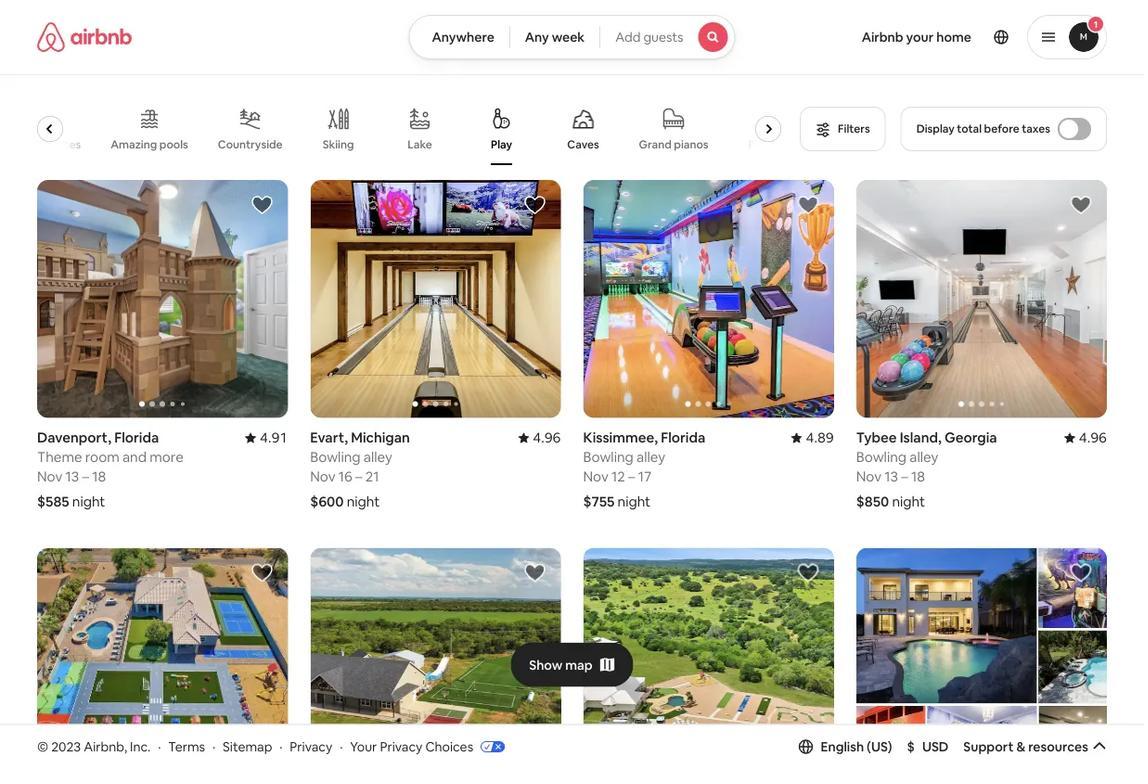 Task type: describe. For each thing, give the bounding box(es) containing it.
$
[[908, 739, 915, 756]]

english
[[821, 739, 865, 756]]

amazing
[[111, 137, 158, 152]]

kissimmee, florida bowling alley nov 12 – 17 $755 night
[[584, 429, 706, 511]]

night inside davenport, florida theme room and more nov 13 – 18 $585 night
[[72, 493, 105, 511]]

anywhere button
[[409, 15, 510, 59]]

1 · from the left
[[158, 739, 161, 755]]

add to wishlist: dripping springs, texas image
[[797, 562, 820, 585]]

– inside davenport, florida theme room and more nov 13 – 18 $585 night
[[82, 468, 89, 486]]

airbnb
[[862, 29, 904, 45]]

12
[[612, 468, 626, 486]]

lake
[[408, 137, 433, 152]]

kissimmee,
[[584, 429, 658, 447]]

4.91
[[260, 429, 288, 447]]

tybee
[[857, 429, 897, 447]]

airbnb your home link
[[851, 18, 983, 57]]

support & resources
[[964, 739, 1089, 756]]

show map button
[[511, 643, 634, 688]]

$600
[[310, 493, 344, 511]]

show
[[529, 657, 563, 674]]

evart,
[[310, 429, 348, 447]]

4.96 for tybee island, georgia bowling alley nov 13 – 18 $850 night
[[1080, 429, 1108, 447]]

group containing creative spaces
[[0, 93, 791, 165]]

$ usd
[[908, 739, 949, 756]]

4 · from the left
[[340, 739, 343, 755]]

add guests
[[616, 29, 684, 45]]

before
[[985, 122, 1020, 136]]

&
[[1017, 739, 1026, 756]]

– inside tybee island, georgia bowling alley nov 13 – 18 $850 night
[[902, 468, 909, 486]]

your
[[907, 29, 934, 45]]

18 inside davenport, florida theme room and more nov 13 – 18 $585 night
[[92, 468, 106, 486]]

0 vertical spatial add to wishlist: kissimmee, florida image
[[797, 194, 820, 216]]

filters button
[[800, 107, 886, 151]]

4.89
[[806, 429, 834, 447]]

any week
[[525, 29, 585, 45]]

english (us)
[[821, 739, 893, 756]]

none search field containing anywhere
[[409, 15, 736, 59]]

1 vertical spatial add to wishlist: kissimmee, florida image
[[1071, 562, 1093, 585]]

add
[[616, 29, 641, 45]]

skiing
[[323, 137, 355, 152]]

add to wishlist: ovalo, texas image
[[524, 562, 546, 585]]

creative spaces
[[0, 137, 81, 152]]

terms · sitemap · privacy
[[168, 739, 333, 755]]

privacy link
[[290, 739, 333, 755]]

profile element
[[758, 0, 1108, 74]]

night inside "evart, michigan bowling alley nov 16 – 21 $600 night"
[[347, 493, 380, 511]]

alley for nov 16 – 21
[[364, 449, 393, 467]]

display total before taxes
[[917, 122, 1051, 136]]

english (us) button
[[799, 739, 893, 756]]

18 inside tybee island, georgia bowling alley nov 13 – 18 $850 night
[[912, 468, 926, 486]]

theme
[[37, 449, 82, 467]]

– inside "evart, michigan bowling alley nov 16 – 21 $600 night"
[[356, 468, 363, 486]]

support & resources button
[[964, 739, 1108, 756]]

$755
[[584, 493, 615, 511]]

airbnb your home
[[862, 29, 972, 45]]

night inside kissimmee, florida bowling alley nov 12 – 17 $755 night
[[618, 493, 651, 511]]

display total before taxes button
[[901, 107, 1108, 151]]

4.96 out of 5 average rating image
[[1065, 429, 1108, 447]]

4.91 out of 5 average rating image
[[245, 429, 288, 447]]

nov inside "evart, michigan bowling alley nov 16 – 21 $600 night"
[[310, 468, 336, 486]]

terms link
[[168, 739, 205, 755]]

sitemap link
[[223, 739, 272, 755]]

(us)
[[867, 739, 893, 756]]

florida for room
[[114, 429, 159, 447]]

bowling inside tybee island, georgia bowling alley nov 13 – 18 $850 night
[[857, 449, 907, 467]]

13 inside davenport, florida theme room and more nov 13 – 18 $585 night
[[66, 468, 79, 486]]

2 · from the left
[[213, 739, 216, 755]]

17
[[639, 468, 652, 486]]

16
[[339, 468, 353, 486]]

21
[[366, 468, 379, 486]]

2 privacy from the left
[[380, 739, 423, 755]]

pools
[[160, 137, 189, 152]]

spaces
[[45, 137, 81, 152]]

evart, michigan bowling alley nov 16 – 21 $600 night
[[310, 429, 410, 511]]

$585
[[37, 493, 69, 511]]

13 inside tybee island, georgia bowling alley nov 13 – 18 $850 night
[[885, 468, 899, 486]]

florida for alley
[[661, 429, 706, 447]]

4.89 out of 5 average rating image
[[792, 429, 834, 447]]

nov inside kissimmee, florida bowling alley nov 12 – 17 $755 night
[[584, 468, 609, 486]]

© 2023 airbnb, inc. ·
[[37, 739, 161, 755]]



Task type: locate. For each thing, give the bounding box(es) containing it.
alley down michigan
[[364, 449, 393, 467]]

2 4.96 from the left
[[1080, 429, 1108, 447]]

3 nov from the left
[[584, 468, 609, 486]]

1 horizontal spatial 13
[[885, 468, 899, 486]]

grand pianos
[[640, 137, 709, 152]]

– inside kissimmee, florida bowling alley nov 12 – 17 $755 night
[[629, 468, 636, 486]]

home
[[937, 29, 972, 45]]

4 nov from the left
[[857, 468, 882, 486]]

nov
[[37, 468, 62, 486], [310, 468, 336, 486], [584, 468, 609, 486], [857, 468, 882, 486]]

$850
[[857, 493, 890, 511]]

18 down room
[[92, 468, 106, 486]]

show map
[[529, 657, 593, 674]]

play
[[492, 137, 513, 152]]

pianos
[[675, 137, 709, 152]]

florida inside davenport, florida theme room and more nov 13 – 18 $585 night
[[114, 429, 159, 447]]

bowling down "tybee"
[[857, 449, 907, 467]]

1 horizontal spatial 4.96
[[1080, 429, 1108, 447]]

alley inside "evart, michigan bowling alley nov 16 – 21 $600 night"
[[364, 449, 393, 467]]

13 up $850
[[885, 468, 899, 486]]

privacy left the your
[[290, 739, 333, 755]]

· left the your
[[340, 739, 343, 755]]

georgia
[[945, 429, 998, 447]]

map
[[566, 657, 593, 674]]

privacy
[[290, 739, 333, 755], [380, 739, 423, 755]]

2 horizontal spatial alley
[[910, 449, 939, 467]]

bowling down evart,
[[310, 449, 361, 467]]

nov left 16
[[310, 468, 336, 486]]

taxes
[[1022, 122, 1051, 136]]

nov up $850
[[857, 468, 882, 486]]

countryside
[[219, 137, 283, 152]]

grand
[[640, 137, 672, 152]]

any
[[525, 29, 549, 45]]

3 bowling from the left
[[857, 449, 907, 467]]

13 down "theme"
[[66, 468, 79, 486]]

– down island,
[[902, 468, 909, 486]]

1 night from the left
[[72, 493, 105, 511]]

alley for nov 12 – 17
[[637, 449, 666, 467]]

anywhere
[[432, 29, 495, 45]]

©
[[37, 739, 48, 755]]

nov inside tybee island, georgia bowling alley nov 13 – 18 $850 night
[[857, 468, 882, 486]]

–
[[82, 468, 89, 486], [356, 468, 363, 486], [629, 468, 636, 486], [902, 468, 909, 486]]

2 florida from the left
[[661, 429, 706, 447]]

support
[[964, 739, 1014, 756]]

davenport, florida theme room and more nov 13 – 18 $585 night
[[37, 429, 184, 511]]

night
[[72, 493, 105, 511], [347, 493, 380, 511], [618, 493, 651, 511], [893, 493, 926, 511]]

18 down island,
[[912, 468, 926, 486]]

alley inside kissimmee, florida bowling alley nov 12 – 17 $755 night
[[637, 449, 666, 467]]

alley up 17
[[637, 449, 666, 467]]

usd
[[923, 739, 949, 756]]

1 horizontal spatial bowling
[[584, 449, 634, 467]]

· right the inc.
[[158, 739, 161, 755]]

· left privacy link
[[280, 739, 283, 755]]

choices
[[426, 739, 474, 755]]

add to wishlist: tybee island, georgia image
[[1071, 194, 1093, 216]]

13
[[66, 468, 79, 486], [885, 468, 899, 486]]

2 – from the left
[[356, 468, 363, 486]]

guests
[[644, 29, 684, 45]]

alley
[[364, 449, 393, 467], [637, 449, 666, 467], [910, 449, 939, 467]]

davenport,
[[37, 429, 111, 447]]

bowling for 12
[[584, 449, 634, 467]]

2 18 from the left
[[912, 468, 926, 486]]

1 button
[[1028, 15, 1108, 59]]

4.96 for evart, michigan bowling alley nov 16 – 21 $600 night
[[533, 429, 561, 447]]

· right terms
[[213, 739, 216, 755]]

creative
[[0, 137, 42, 152]]

1
[[1094, 18, 1099, 30]]

0 horizontal spatial 13
[[66, 468, 79, 486]]

1 alley from the left
[[364, 449, 393, 467]]

your
[[350, 739, 377, 755]]

island,
[[900, 429, 942, 447]]

1 horizontal spatial add to wishlist: kissimmee, florida image
[[1071, 562, 1093, 585]]

filters
[[839, 122, 871, 136]]

any week button
[[510, 15, 601, 59]]

add to wishlist: scottsdale, arizona image
[[251, 562, 273, 585]]

add guests button
[[600, 15, 736, 59]]

resources
[[1029, 739, 1089, 756]]

1 18 from the left
[[92, 468, 106, 486]]

alley inside tybee island, georgia bowling alley nov 13 – 18 $850 night
[[910, 449, 939, 467]]

airbnb,
[[84, 739, 127, 755]]

3 night from the left
[[618, 493, 651, 511]]

bowling inside kissimmee, florida bowling alley nov 12 – 17 $755 night
[[584, 449, 634, 467]]

1 nov from the left
[[37, 468, 62, 486]]

alley down island,
[[910, 449, 939, 467]]

0 horizontal spatial bowling
[[310, 449, 361, 467]]

room
[[85, 449, 120, 467]]

bowling for 16
[[310, 449, 361, 467]]

3 · from the left
[[280, 739, 283, 755]]

1 privacy from the left
[[290, 739, 333, 755]]

display
[[917, 122, 955, 136]]

4.96 out of 5 average rating image
[[518, 429, 561, 447]]

and
[[123, 449, 147, 467]]

night down 17
[[618, 493, 651, 511]]

1 4.96 from the left
[[533, 429, 561, 447]]

night inside tybee island, georgia bowling alley nov 13 – 18 $850 night
[[893, 493, 926, 511]]

week
[[552, 29, 585, 45]]

3 – from the left
[[629, 468, 636, 486]]

privacy right the your
[[380, 739, 423, 755]]

0 horizontal spatial privacy
[[290, 739, 333, 755]]

nov left 12
[[584, 468, 609, 486]]

florida inside kissimmee, florida bowling alley nov 12 – 17 $755 night
[[661, 429, 706, 447]]

0 horizontal spatial alley
[[364, 449, 393, 467]]

michigan
[[351, 429, 410, 447]]

1 horizontal spatial privacy
[[380, 739, 423, 755]]

2 alley from the left
[[637, 449, 666, 467]]

0 horizontal spatial add to wishlist: kissimmee, florida image
[[797, 194, 820, 216]]

1 horizontal spatial florida
[[661, 429, 706, 447]]

tybee island, georgia bowling alley nov 13 – 18 $850 night
[[857, 429, 998, 511]]

1 florida from the left
[[114, 429, 159, 447]]

add to wishlist: evart, michigan image
[[524, 194, 546, 216]]

1 13 from the left
[[66, 468, 79, 486]]

– down room
[[82, 468, 89, 486]]

add to wishlist: kissimmee, florida image
[[797, 194, 820, 216], [1071, 562, 1093, 585]]

3 alley from the left
[[910, 449, 939, 467]]

bowling inside "evart, michigan bowling alley nov 16 – 21 $600 night"
[[310, 449, 361, 467]]

None search field
[[409, 15, 736, 59]]

4.96
[[533, 429, 561, 447], [1080, 429, 1108, 447]]

more
[[150, 449, 184, 467]]

1 horizontal spatial alley
[[637, 449, 666, 467]]

0 horizontal spatial 18
[[92, 468, 106, 486]]

night down 21
[[347, 493, 380, 511]]

add to wishlist: davenport, florida image
[[251, 194, 273, 216]]

2023
[[51, 739, 81, 755]]

total
[[958, 122, 982, 136]]

florida up and
[[114, 429, 159, 447]]

caves
[[568, 137, 600, 152]]

2 night from the left
[[347, 493, 380, 511]]

your privacy choices
[[350, 739, 474, 755]]

amazing pools
[[111, 137, 189, 152]]

nov inside davenport, florida theme room and more nov 13 – 18 $585 night
[[37, 468, 62, 486]]

0 horizontal spatial florida
[[114, 429, 159, 447]]

2 bowling from the left
[[584, 449, 634, 467]]

18
[[92, 468, 106, 486], [912, 468, 926, 486]]

farms
[[749, 137, 781, 152]]

0 horizontal spatial 4.96
[[533, 429, 561, 447]]

– left 21
[[356, 468, 363, 486]]

2 nov from the left
[[310, 468, 336, 486]]

bowling up 12
[[584, 449, 634, 467]]

terms
[[168, 739, 205, 755]]

bowling
[[310, 449, 361, 467], [584, 449, 634, 467], [857, 449, 907, 467]]

nov down "theme"
[[37, 468, 62, 486]]

florida
[[114, 429, 159, 447], [661, 429, 706, 447]]

4 night from the left
[[893, 493, 926, 511]]

4 – from the left
[[902, 468, 909, 486]]

2 13 from the left
[[885, 468, 899, 486]]

sitemap
[[223, 739, 272, 755]]

group
[[0, 93, 791, 165], [37, 180, 288, 418], [310, 180, 561, 418], [584, 180, 834, 418], [857, 180, 1108, 418], [37, 548, 288, 770], [310, 548, 561, 770], [584, 548, 834, 770], [857, 548, 1108, 770]]

florida right kissimmee,
[[661, 429, 706, 447]]

– left 17
[[629, 468, 636, 486]]

1 bowling from the left
[[310, 449, 361, 467]]

·
[[158, 739, 161, 755], [213, 739, 216, 755], [280, 739, 283, 755], [340, 739, 343, 755]]

1 horizontal spatial 18
[[912, 468, 926, 486]]

night right $850
[[893, 493, 926, 511]]

1 – from the left
[[82, 468, 89, 486]]

inc.
[[130, 739, 151, 755]]

your privacy choices link
[[350, 739, 505, 757]]

2 horizontal spatial bowling
[[857, 449, 907, 467]]

night right $585
[[72, 493, 105, 511]]



Task type: vqa. For each thing, say whether or not it's contained in the screenshot.
radiant
no



